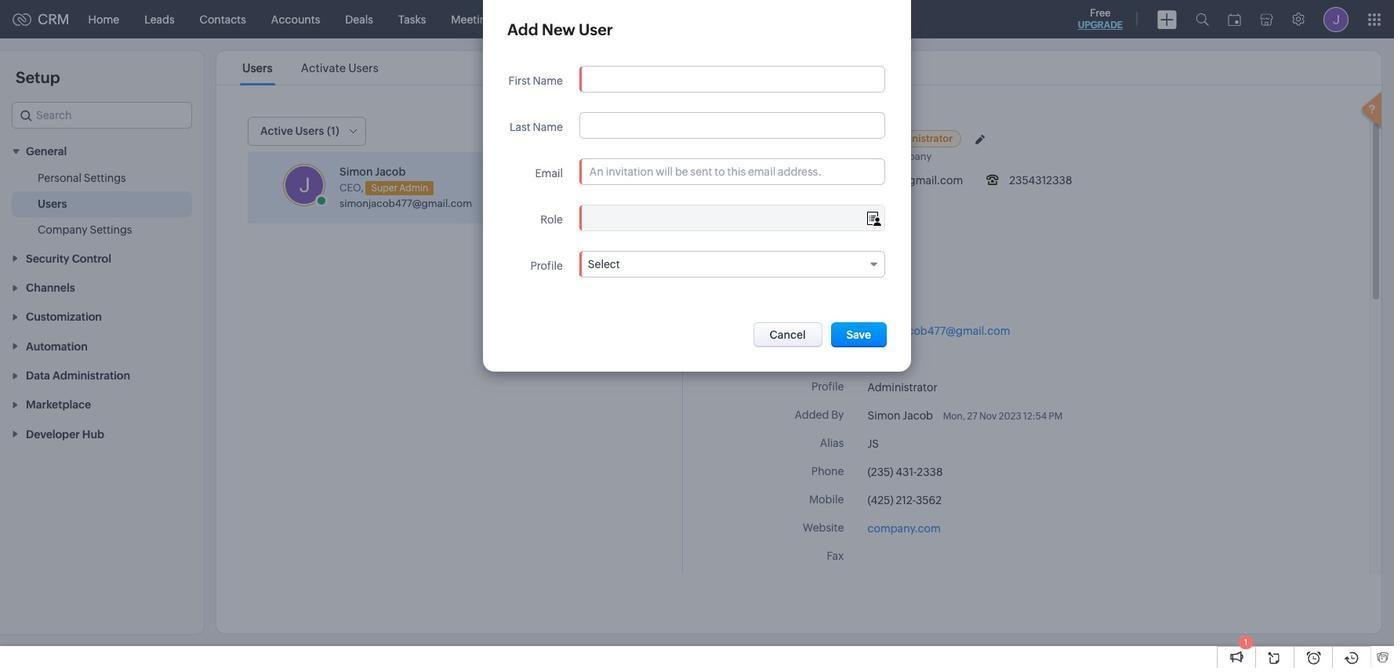 Task type: vqa. For each thing, say whether or not it's contained in the screenshot.
3,710,000.00
no



Task type: describe. For each thing, give the bounding box(es) containing it.
administrator for profile
[[868, 381, 938, 394]]

added
[[795, 409, 829, 421]]

1 horizontal spatial email
[[816, 324, 844, 336]]

1 vertical spatial first
[[790, 267, 812, 280]]

reports link
[[561, 0, 626, 38]]

1 horizontal spatial profile
[[812, 380, 844, 393]]

jacob left the mon,
[[903, 409, 933, 422]]

2 vertical spatial simonjacob477@gmail.com
[[868, 325, 1010, 337]]

1 horizontal spatial users
[[242, 61, 273, 74]]

reports
[[573, 13, 613, 25]]

personal settings link
[[38, 170, 126, 186]]

mon,
[[943, 411, 965, 422]]

meetings
[[451, 13, 499, 25]]

by
[[831, 409, 844, 421]]

save
[[847, 329, 871, 341]]

users inside general 'region'
[[38, 198, 67, 210]]

ceo at company company
[[799, 151, 932, 162]]

simon jacob for mon, 27 nov 2023 12:54 pm
[[868, 409, 933, 422]]

2354312338
[[1009, 174, 1072, 187]]

last name
[[510, 121, 563, 133]]

free upgrade
[[1078, 7, 1123, 31]]

fax
[[827, 550, 844, 562]]

2 horizontal spatial users
[[348, 61, 379, 74]]

0 vertical spatial name
[[533, 74, 563, 87]]

1 horizontal spatial first name
[[790, 267, 844, 280]]

deals
[[345, 13, 373, 25]]

contacts
[[200, 13, 246, 25]]

settings for company settings
[[90, 224, 132, 236]]

An invitation will be sent to this email address. text field
[[580, 159, 884, 184]]

cancel
[[770, 329, 806, 341]]

3562
[[916, 494, 942, 507]]

general region
[[0, 166, 204, 243]]

company settings link
[[38, 222, 132, 238]]

activate users
[[301, 61, 379, 74]]

super
[[371, 182, 398, 193]]

active users (1)
[[260, 125, 339, 137]]

new user button
[[566, 120, 654, 145]]

1
[[1244, 638, 1248, 647]]

added by
[[795, 409, 844, 421]]

save button
[[831, 322, 887, 347]]

pm
[[1049, 411, 1063, 422]]

home link
[[76, 0, 132, 38]]

settings for personal settings
[[84, 172, 126, 185]]

free
[[1090, 7, 1111, 19]]

new user
[[590, 126, 639, 138]]

0 vertical spatial simonjacob477@gmail.com link
[[340, 197, 472, 209]]

(425) 212-3562
[[868, 494, 942, 507]]

simon inside simon jacob ceo, super admin simonjacob477@gmail.com
[[340, 165, 373, 178]]

search element
[[1186, 0, 1219, 38]]

0 horizontal spatial email
[[535, 167, 563, 180]]

upgrade
[[1078, 20, 1123, 31]]

js
[[868, 438, 879, 450]]

0 vertical spatial first
[[509, 74, 531, 87]]

at
[[824, 151, 833, 162]]

accounts
[[271, 13, 320, 25]]

cancel button
[[753, 322, 822, 347]]

12:54
[[1023, 411, 1047, 422]]

27
[[967, 411, 978, 422]]

last
[[510, 121, 531, 133]]

company inside company settings link
[[38, 224, 88, 236]]

tasks link
[[386, 0, 439, 38]]

profile image
[[1324, 7, 1349, 32]]

Select field
[[579, 251, 885, 278]]

personal
[[38, 172, 82, 185]]

personal settings
[[38, 172, 126, 185]]

(235) 431-2338
[[868, 466, 943, 478]]

calendar image
[[1228, 13, 1241, 25]]

company.com link
[[868, 522, 941, 535]]

ceo,
[[340, 182, 364, 193]]



Task type: locate. For each thing, give the bounding box(es) containing it.
users link
[[240, 61, 275, 74], [38, 196, 67, 212]]

0 vertical spatial simon jacob
[[799, 131, 870, 144]]

jacob up the super
[[375, 165, 406, 178]]

1 vertical spatial email
[[816, 324, 844, 336]]

simon
[[799, 131, 834, 144], [340, 165, 373, 178], [868, 409, 901, 422]]

simon for mon, 27 nov 2023 12:54 pm
[[868, 409, 901, 422]]

role
[[540, 213, 563, 226]]

1 vertical spatial simonjacob477@gmail.com
[[340, 197, 472, 209]]

active
[[260, 125, 293, 137]]

0 horizontal spatial first name
[[509, 74, 563, 87]]

users (1)
[[295, 125, 339, 137]]

1 vertical spatial profile
[[812, 380, 844, 393]]

users right activate at the top left
[[348, 61, 379, 74]]

0 vertical spatial simon
[[799, 131, 834, 144]]

user inside button
[[615, 126, 639, 138]]

simon jacob for administrator
[[799, 131, 870, 144]]

1 vertical spatial simon jacob
[[868, 409, 933, 422]]

0 vertical spatial first name
[[509, 74, 563, 87]]

admin
[[399, 182, 428, 193]]

logo image
[[13, 13, 31, 25]]

users down personal
[[38, 198, 67, 210]]

contacts link
[[187, 0, 259, 38]]

simonjacob477@gmail.com link
[[340, 197, 472, 209], [868, 325, 1010, 337]]

leads
[[144, 13, 175, 25]]

calls
[[524, 13, 548, 25]]

1 horizontal spatial new
[[590, 126, 613, 138]]

first name up cancel
[[790, 267, 844, 280]]

2 vertical spatial name
[[814, 267, 844, 280]]

general button
[[0, 136, 204, 166]]

mon, 27 nov 2023 12:54 pm
[[943, 411, 1063, 422]]

add
[[507, 20, 538, 38]]

1 vertical spatial users link
[[38, 196, 67, 212]]

0 vertical spatial user
[[579, 20, 613, 38]]

administrator up js
[[868, 381, 938, 394]]

accounts link
[[259, 0, 333, 38]]

website
[[803, 521, 844, 534]]

calls link
[[511, 0, 561, 38]]

first
[[509, 74, 531, 87], [790, 267, 812, 280]]

jacob
[[837, 131, 870, 144], [375, 165, 406, 178], [868, 268, 898, 281], [903, 409, 933, 422]]

profile
[[530, 260, 563, 272], [812, 380, 844, 393]]

212-
[[896, 494, 916, 507]]

0 vertical spatial settings
[[84, 172, 126, 185]]

simon jacob up js
[[868, 409, 933, 422]]

administrator up company company link
[[887, 133, 953, 144]]

phone
[[811, 465, 844, 478]]

1 horizontal spatial first
[[790, 267, 812, 280]]

new right last name on the top left
[[590, 126, 613, 138]]

None text field
[[580, 67, 884, 92], [580, 205, 884, 231], [580, 67, 884, 92], [580, 205, 884, 231]]

jacob up ceo at company company
[[837, 131, 870, 144]]

1 vertical spatial simon
[[340, 165, 373, 178]]

profile up added by at the bottom of the page
[[812, 380, 844, 393]]

setup
[[16, 68, 60, 86]]

0 horizontal spatial users
[[38, 198, 67, 210]]

tasks
[[398, 13, 426, 25]]

deals link
[[333, 0, 386, 38]]

list
[[228, 51, 393, 85]]

0 vertical spatial email
[[535, 167, 563, 180]]

0 vertical spatial administrator
[[887, 133, 953, 144]]

2 horizontal spatial company
[[886, 151, 932, 162]]

email left save
[[816, 324, 844, 336]]

0 horizontal spatial first
[[509, 74, 531, 87]]

first up last
[[509, 74, 531, 87]]

1 vertical spatial simonjacob477@gmail.com link
[[868, 325, 1010, 337]]

None text field
[[580, 113, 884, 138]]

add new user
[[507, 20, 613, 38]]

2338
[[917, 466, 943, 478]]

0 horizontal spatial users link
[[38, 196, 67, 212]]

meetings link
[[439, 0, 511, 38]]

0 vertical spatial profile
[[530, 260, 563, 272]]

(235)
[[868, 466, 894, 478]]

simon up ceo
[[799, 131, 834, 144]]

simon up js
[[868, 409, 901, 422]]

company settings
[[38, 224, 132, 236]]

1 vertical spatial name
[[533, 121, 563, 133]]

company company link
[[837, 151, 936, 162]]

settings inside company settings link
[[90, 224, 132, 236]]

0 horizontal spatial user
[[579, 20, 613, 38]]

activate
[[301, 61, 346, 74]]

simon for administrator
[[799, 131, 834, 144]]

1 horizontal spatial user
[[615, 126, 639, 138]]

0 horizontal spatial profile
[[530, 260, 563, 272]]

0 horizontal spatial company
[[38, 224, 88, 236]]

new right add
[[542, 20, 575, 38]]

1 horizontal spatial company
[[837, 151, 883, 162]]

crm
[[38, 11, 69, 27]]

1 horizontal spatial users link
[[240, 61, 275, 74]]

jacob inside simon jacob ceo, super admin simonjacob477@gmail.com
[[375, 165, 406, 178]]

431-
[[896, 466, 917, 478]]

ceo
[[799, 151, 820, 162]]

users link down personal
[[38, 196, 67, 212]]

simon up ceo,
[[340, 165, 373, 178]]

list containing users
[[228, 51, 393, 85]]

first up 'cancel' "button" on the right of page
[[790, 267, 812, 280]]

mobile
[[809, 493, 844, 506]]

1 vertical spatial settings
[[90, 224, 132, 236]]

0 vertical spatial users link
[[240, 61, 275, 74]]

nov
[[979, 411, 997, 422]]

administrator
[[887, 133, 953, 144], [868, 381, 938, 394]]

user
[[579, 20, 613, 38], [615, 126, 639, 138]]

name right last
[[533, 121, 563, 133]]

2023
[[999, 411, 1021, 422]]

users link down contacts
[[240, 61, 275, 74]]

simon jacob ceo, super admin simonjacob477@gmail.com
[[340, 165, 472, 209]]

email
[[535, 167, 563, 180], [816, 324, 844, 336]]

0 horizontal spatial simonjacob477@gmail.com link
[[340, 197, 472, 209]]

settings down personal settings link
[[90, 224, 132, 236]]

leads link
[[132, 0, 187, 38]]

company.com
[[868, 522, 941, 535]]

first name
[[509, 74, 563, 87], [790, 267, 844, 280]]

1 vertical spatial administrator
[[868, 381, 938, 394]]

(425)
[[868, 494, 894, 507]]

settings down general dropdown button
[[84, 172, 126, 185]]

first name up last name on the top left
[[509, 74, 563, 87]]

0 vertical spatial new
[[542, 20, 575, 38]]

users down contacts
[[242, 61, 273, 74]]

profile element
[[1314, 0, 1358, 38]]

email up role
[[535, 167, 563, 180]]

company
[[837, 151, 883, 162], [886, 151, 932, 162], [38, 224, 88, 236]]

1 vertical spatial new
[[590, 126, 613, 138]]

administrator for simon jacob
[[887, 133, 953, 144]]

settings inside personal settings link
[[84, 172, 126, 185]]

simon jacob up at
[[799, 131, 870, 144]]

simon jacob
[[799, 131, 870, 144], [868, 409, 933, 422]]

1 vertical spatial user
[[615, 126, 639, 138]]

settings
[[84, 172, 126, 185], [90, 224, 132, 236]]

name up last name on the top left
[[533, 74, 563, 87]]

simonjacob477@gmail.com
[[820, 174, 963, 187], [340, 197, 472, 209], [868, 325, 1010, 337]]

activate users link
[[298, 61, 381, 74]]

1 horizontal spatial simonjacob477@gmail.com link
[[868, 325, 1010, 337]]

general
[[26, 145, 67, 158]]

1 horizontal spatial simon
[[799, 131, 834, 144]]

2 vertical spatial simon
[[868, 409, 901, 422]]

0 horizontal spatial simon
[[340, 165, 373, 178]]

select
[[588, 258, 620, 271]]

search image
[[1196, 13, 1209, 26]]

0 vertical spatial simonjacob477@gmail.com
[[820, 174, 963, 187]]

new inside button
[[590, 126, 613, 138]]

jacob up save
[[868, 268, 898, 281]]

home
[[88, 13, 119, 25]]

2 horizontal spatial simon
[[868, 409, 901, 422]]

name up save button
[[814, 267, 844, 280]]

crm link
[[13, 11, 69, 27]]

1 vertical spatial first name
[[790, 267, 844, 280]]

profile down role
[[530, 260, 563, 272]]

alias
[[820, 437, 844, 449]]

0 horizontal spatial new
[[542, 20, 575, 38]]

name
[[533, 74, 563, 87], [533, 121, 563, 133], [814, 267, 844, 280]]

users
[[242, 61, 273, 74], [348, 61, 379, 74], [38, 198, 67, 210]]



